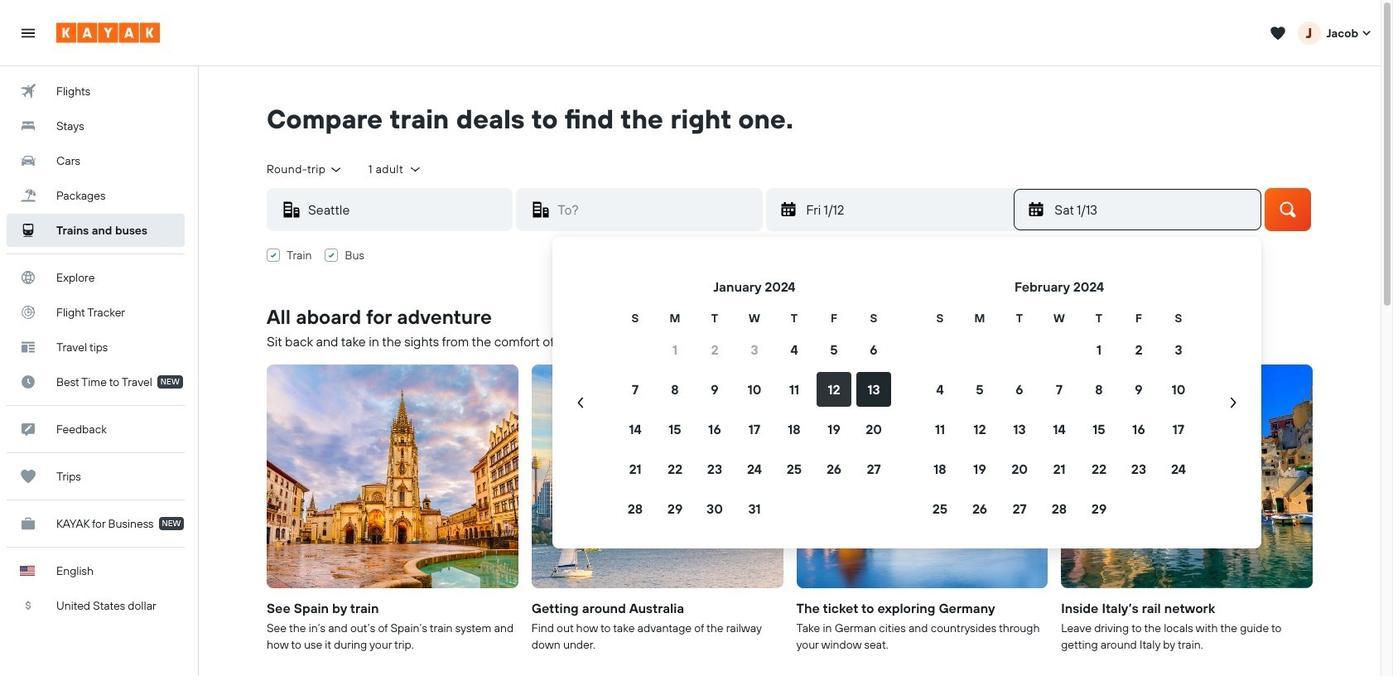 Task type: vqa. For each thing, say whether or not it's contained in the screenshot.
the left the thursday january 4th Element
no



Task type: describe. For each thing, give the bounding box(es) containing it.
Trip type Round-trip field
[[267, 162, 344, 177]]

friday january 12th element
[[807, 200, 1003, 219]]

From? text field
[[302, 189, 512, 230]]

saturday january 13th element
[[1055, 200, 1251, 219]]

inside italy's rail network element
[[1062, 364, 1313, 588]]

getting around australia element
[[532, 364, 783, 588]]



Task type: locate. For each thing, give the bounding box(es) containing it.
navigation menu image
[[20, 24, 36, 41]]

see spain by train element
[[267, 364, 518, 588]]

To? text field
[[551, 189, 762, 230]]

the ticket to exploring germany element
[[797, 364, 1048, 588]]

end date calendar input use left and right arrow keys to change day. use up and down arrow keys to change week. tab
[[559, 277, 1255, 529]]

united states (english) image
[[20, 566, 35, 576]]



